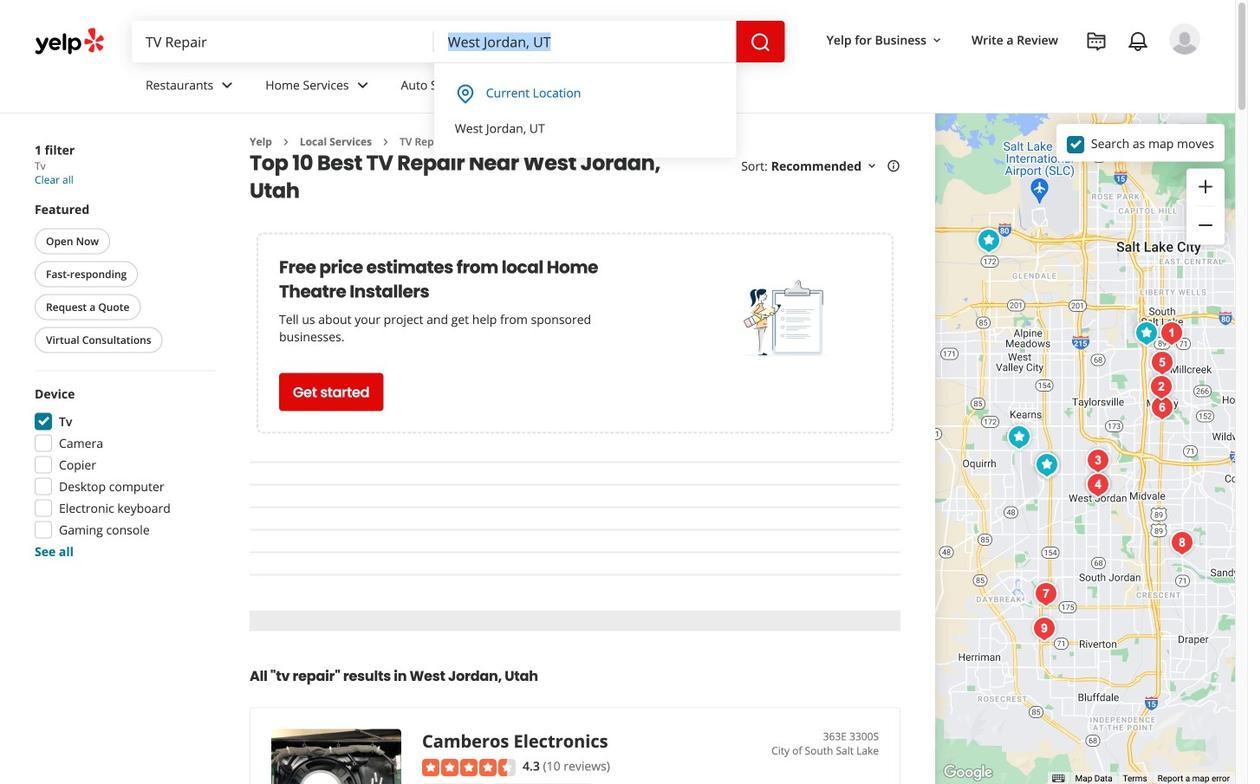 Task type: locate. For each thing, give the bounding box(es) containing it.
pc laptops image
[[1081, 468, 1116, 503]]

zoom in image
[[1196, 176, 1217, 197]]

google image
[[940, 762, 997, 785]]

ubreakifix by asurion image
[[1029, 578, 1064, 612]]

3 24 chevron down v2 image from the left
[[480, 75, 501, 96]]

0 horizontal spatial 16 chevron down v2 image
[[865, 159, 879, 173]]

16 info v2 image
[[887, 159, 901, 173]]

a-1 radiator image
[[972, 224, 1007, 258]]

16 chevron down v2 image
[[930, 34, 944, 47], [865, 159, 879, 173]]

les olson it image
[[1130, 317, 1165, 351]]

1 vertical spatial 16 chevron down v2 image
[[865, 159, 879, 173]]

quality electronics service company image
[[1145, 370, 1179, 405]]

pc laptops image down interwest electronics image
[[1146, 391, 1180, 426]]

4.3 star rating image
[[422, 759, 516, 777]]

pc laptops image right verizon icon
[[1081, 468, 1116, 503]]

2 24 chevron down v2 image from the left
[[353, 75, 373, 96]]

1 16 chevron right v2 image from the left
[[279, 135, 293, 149]]

0 horizontal spatial pc laptops image
[[1081, 468, 1116, 503]]

notifications image
[[1128, 31, 1149, 52]]

pc laptops image
[[1146, 391, 1180, 426], [1081, 468, 1116, 503]]

4 24 chevron down v2 image from the left
[[563, 75, 583, 96]]

  text field
[[434, 21, 737, 62]]

24 chevron down v2 image
[[217, 75, 238, 96], [353, 75, 373, 96], [480, 75, 501, 96], [563, 75, 583, 96]]

projects image
[[1087, 31, 1107, 52]]

zoom out image
[[1196, 215, 1217, 236]]

None search field
[[132, 21, 785, 62]]

group
[[1187, 169, 1225, 245], [31, 201, 215, 357], [29, 385, 215, 561]]

things to do, nail salons, plumbers text field
[[132, 21, 434, 62]]

0 vertical spatial pc laptops image
[[1146, 391, 1180, 426]]

1 horizontal spatial 16 chevron right v2 image
[[379, 135, 393, 149]]

1 horizontal spatial 16 chevron down v2 image
[[930, 34, 944, 47]]

map region
[[834, 103, 1249, 785]]

None field
[[132, 21, 434, 62], [434, 21, 737, 62], [434, 21, 737, 62]]

0 horizontal spatial 16 chevron right v2 image
[[279, 135, 293, 149]]

batteries plus image
[[1028, 612, 1062, 647]]

1 horizontal spatial pc laptops image
[[1146, 391, 1180, 426]]

16 chevron right v2 image
[[279, 135, 293, 149], [379, 135, 393, 149]]



Task type: vqa. For each thing, say whether or not it's contained in the screenshot.
Projects icon
yes



Task type: describe. For each thing, give the bounding box(es) containing it.
wobot mobile smartphone repair image
[[1081, 444, 1116, 479]]

user actions element
[[813, 22, 1225, 128]]

1 vertical spatial pc laptops image
[[1081, 468, 1116, 503]]

search image
[[751, 32, 771, 53]]

address, neighborhood, city, state or zip text field
[[434, 21, 737, 62]]

1 24 chevron down v2 image from the left
[[217, 75, 238, 96]]

0 vertical spatial 16 chevron down v2 image
[[930, 34, 944, 47]]

none field "things to do, nail salons, plumbers"
[[132, 21, 434, 62]]

t mobile image
[[1030, 448, 1065, 483]]

business categories element
[[132, 62, 1201, 113]]

keyboard shortcuts image
[[1053, 775, 1065, 783]]

verizon image
[[1031, 449, 1066, 484]]

interwest electronics image
[[1146, 346, 1180, 381]]

2 16 chevron right v2 image from the left
[[379, 135, 393, 149]]

metro by t-mobile image
[[1002, 421, 1037, 455]]

terry t. image
[[1170, 23, 1201, 55]]

free price estimates from local home theatre installers image
[[744, 275, 830, 362]]

24 marker v2 image
[[455, 84, 476, 104]]

camberos electronics image
[[1155, 317, 1190, 351]]

alpine electronics of sandy image
[[1165, 526, 1200, 561]]



